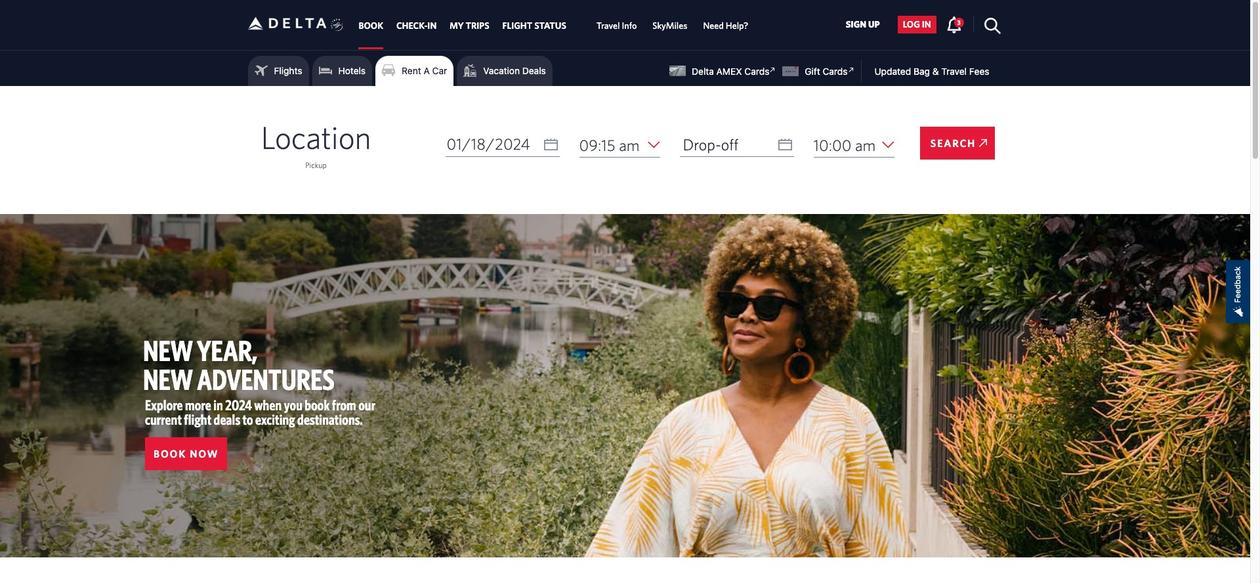Task type: locate. For each thing, give the bounding box(es) containing it.
0 vertical spatial book
[[359, 21, 384, 31]]

skyteam image
[[331, 4, 344, 45]]

in inside explore more in 2024 when you book from our current flight deals to exciting destinations.
[[214, 397, 223, 413]]

deals
[[214, 411, 241, 428]]

adventures
[[197, 363, 335, 396]]

delta
[[692, 66, 714, 77]]

this link opens another site in a new window that may not follow the same accessibility policies as delta air lines. image
[[845, 64, 858, 76]]

to
[[243, 411, 253, 428]]

destinations.
[[298, 411, 363, 428]]

need help? link
[[704, 14, 749, 38]]

0 horizontal spatial in
[[214, 397, 223, 413]]

skymiles link
[[653, 14, 688, 38]]

check-
[[397, 21, 428, 31]]

location
[[261, 119, 371, 156]]

book
[[305, 397, 330, 413]]

year,
[[197, 334, 257, 367]]

None date field
[[446, 132, 560, 157], [680, 132, 794, 157], [446, 132, 560, 157], [680, 132, 794, 157]]

1 horizontal spatial book
[[359, 21, 384, 31]]

check-in
[[397, 21, 437, 31]]

1 horizontal spatial in
[[923, 19, 932, 30]]

1 horizontal spatial cards
[[823, 66, 848, 77]]

search
[[931, 137, 977, 149]]

in right log
[[923, 19, 932, 30]]

0 horizontal spatial travel
[[597, 21, 620, 31]]

0 horizontal spatial book
[[154, 448, 187, 460]]

now
[[190, 448, 219, 460]]

book left now
[[154, 448, 187, 460]]

rent a car
[[402, 65, 447, 76]]

need help?
[[704, 21, 749, 31]]

book
[[359, 21, 384, 31], [154, 448, 187, 460]]

in right more
[[214, 397, 223, 413]]

0 horizontal spatial cards
[[745, 66, 770, 77]]

our
[[359, 397, 376, 413]]

cards
[[745, 66, 770, 77], [823, 66, 848, 77]]

1 vertical spatial in
[[214, 397, 223, 413]]

gift
[[805, 66, 821, 77]]

bag
[[914, 66, 931, 77]]

1 horizontal spatial travel
[[942, 66, 967, 77]]

travel left info
[[597, 21, 620, 31]]

explore
[[145, 397, 183, 413]]

sign
[[846, 19, 867, 30]]

updated bag & travel fees link
[[862, 66, 990, 77]]

book link
[[359, 14, 384, 38]]

delta amex cards
[[692, 66, 770, 77]]

fees
[[970, 66, 990, 77]]

2 cards from the left
[[823, 66, 848, 77]]

book for book now
[[154, 448, 187, 460]]

location pickup
[[261, 119, 371, 169]]

updated
[[875, 66, 912, 77]]

exciting
[[255, 411, 295, 428]]

flight
[[503, 21, 533, 31]]

my
[[450, 21, 464, 31]]

log in
[[903, 19, 932, 30]]

3
[[958, 18, 961, 26]]

0 vertical spatial travel
[[597, 21, 620, 31]]

travel
[[597, 21, 620, 31], [942, 66, 967, 77]]

this link opens another site in a new window that may not follow the same accessibility policies as delta air lines. image
[[767, 64, 780, 76]]

new
[[143, 334, 193, 367], [143, 363, 193, 396]]

amex
[[717, 66, 742, 77]]

hotels link
[[319, 61, 366, 81]]

1 vertical spatial travel
[[942, 66, 967, 77]]

book right skyteam image
[[359, 21, 384, 31]]

3 link
[[947, 16, 965, 33]]

0 vertical spatial in
[[923, 19, 932, 30]]

need
[[704, 21, 724, 31]]

travel right "&"
[[942, 66, 967, 77]]

1 cards from the left
[[745, 66, 770, 77]]

up
[[869, 19, 881, 30]]

updated bag & travel fees
[[875, 66, 990, 77]]

cards right gift
[[823, 66, 848, 77]]

tab list
[[352, 0, 757, 49]]

1 vertical spatial book
[[154, 448, 187, 460]]

2024
[[225, 397, 252, 413]]

in
[[923, 19, 932, 30], [214, 397, 223, 413]]

cards right 'amex'
[[745, 66, 770, 77]]

book now link
[[145, 437, 228, 470]]

help?
[[726, 21, 749, 31]]



Task type: describe. For each thing, give the bounding box(es) containing it.
check-in link
[[397, 14, 437, 38]]

deals
[[523, 65, 546, 76]]

delta amex cards link
[[670, 64, 780, 77]]

flights link
[[254, 61, 302, 81]]

rent a car link
[[382, 61, 447, 81]]

travel inside tab list
[[597, 21, 620, 31]]

my trips link
[[450, 14, 490, 38]]

tab list containing book
[[352, 0, 757, 49]]

flights
[[274, 65, 302, 76]]

in
[[428, 21, 437, 31]]

sign up
[[846, 19, 881, 30]]

skymiles
[[653, 21, 688, 31]]

info
[[622, 21, 637, 31]]

car
[[433, 65, 447, 76]]

log in button
[[898, 16, 937, 33]]

vacation deals link
[[464, 61, 546, 81]]

delta air lines image
[[248, 3, 327, 44]]

flight status
[[503, 21, 567, 31]]

pickup
[[306, 160, 327, 169]]

explore more in 2024 when you book from our current flight deals to exciting destinations.
[[145, 397, 376, 428]]

vacation deals
[[484, 65, 546, 76]]

in inside "button"
[[923, 19, 932, 30]]

2 new from the top
[[143, 363, 193, 396]]

flight
[[184, 411, 212, 428]]

new year, new adventures
[[143, 334, 335, 396]]

search button
[[920, 127, 995, 160]]

&
[[933, 66, 940, 77]]

book now
[[154, 448, 219, 460]]

flight status link
[[503, 14, 567, 38]]

status
[[535, 21, 567, 31]]

travel info link
[[597, 14, 637, 38]]

gift cards link
[[783, 64, 858, 77]]

trips
[[466, 21, 490, 31]]

travel info
[[597, 21, 637, 31]]

current
[[145, 411, 182, 428]]

gift cards
[[805, 66, 848, 77]]

vacation
[[484, 65, 520, 76]]

1 new from the top
[[143, 334, 193, 367]]

sign up link
[[841, 16, 886, 33]]

more
[[185, 397, 211, 413]]

from
[[332, 397, 356, 413]]

log
[[903, 19, 921, 30]]

explore more in 2024 when you book from our current flight deals to exciting destinations. link
[[145, 397, 376, 428]]

rent
[[402, 65, 421, 76]]

book for book
[[359, 21, 384, 31]]

you
[[284, 397, 303, 413]]

a
[[424, 65, 430, 76]]

when
[[254, 397, 282, 413]]

hotels
[[339, 65, 366, 76]]

my trips
[[450, 21, 490, 31]]



Task type: vqa. For each thing, say whether or not it's contained in the screenshot.
Rent A Car at the top left of page
yes



